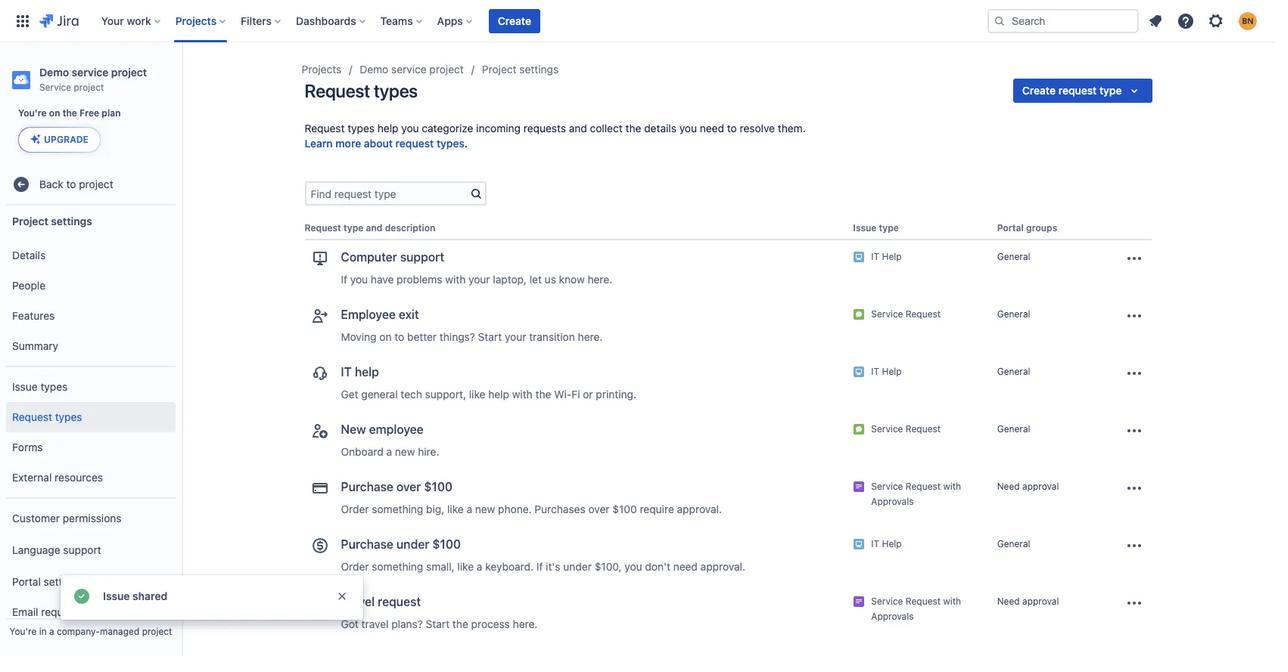 Task type: locate. For each thing, give the bounding box(es) containing it.
support down customer permissions link
[[63, 544, 101, 557]]

on for moving
[[379, 331, 392, 344]]

0 horizontal spatial portal
[[12, 576, 41, 589]]

project down primary element
[[482, 63, 517, 76]]

1 group from the top
[[6, 236, 176, 366]]

general for computer support
[[997, 251, 1031, 263]]

types up more
[[348, 122, 375, 135]]

2 order from the top
[[341, 561, 369, 574]]

with
[[445, 273, 466, 286], [512, 388, 533, 401], [943, 481, 961, 493], [943, 596, 961, 608]]

dashboards button
[[291, 9, 371, 33]]

1 vertical spatial request types
[[12, 411, 82, 424]]

the left "details"
[[626, 122, 641, 135]]

project down "apps"
[[429, 63, 464, 76]]

new employee
[[341, 423, 424, 437]]

on
[[49, 107, 60, 119], [379, 331, 392, 344]]

$100 up the big,
[[424, 481, 453, 494]]

primary element
[[9, 0, 988, 42]]

0 horizontal spatial requests
[[41, 606, 84, 619]]

help
[[378, 122, 399, 135], [355, 366, 379, 379], [488, 388, 509, 401]]

service request with approvals for order something big, like a new phone. purchases over $100 require approval.
[[871, 481, 961, 508]]

features link
[[6, 301, 176, 332]]

1 vertical spatial on
[[379, 331, 392, 344]]

down icon image
[[1125, 82, 1143, 100]]

request types down the issue types
[[12, 411, 82, 424]]

computer support
[[341, 251, 444, 264]]

1 vertical spatial like
[[447, 503, 464, 516]]

request inside travel request link
[[378, 596, 421, 609]]

1 vertical spatial here.
[[578, 331, 603, 344]]

projects for projects link
[[302, 63, 342, 76]]

and up computer
[[366, 223, 383, 234]]

purchase down the purchase over $100 'link'
[[341, 538, 394, 552]]

0 vertical spatial need
[[997, 481, 1020, 493]]

us
[[545, 273, 556, 286]]

approval. right don't
[[701, 561, 746, 574]]

settings down create button
[[519, 63, 559, 76]]

2 need from the top
[[997, 596, 1020, 608]]

1 horizontal spatial on
[[379, 331, 392, 344]]

0 vertical spatial requests
[[524, 122, 566, 135]]

projects inside dropdown button
[[175, 14, 217, 27]]

settings inside portal settings link
[[44, 576, 83, 589]]

dashboards
[[296, 14, 356, 27]]

purchase
[[341, 481, 394, 494], [341, 538, 394, 552]]

$100 for purchase over $100
[[424, 481, 453, 494]]

to right back
[[66, 178, 76, 190]]

like
[[469, 388, 485, 401], [447, 503, 464, 516], [457, 561, 474, 574]]

1 need approval from the top
[[997, 481, 1059, 493]]

big,
[[426, 503, 444, 516]]

support up problems
[[400, 251, 444, 264]]

more image for computer support
[[1125, 250, 1143, 268]]

you
[[401, 122, 419, 135], [679, 122, 697, 135], [350, 273, 368, 286], [625, 561, 642, 574]]

projects for the projects dropdown button
[[175, 14, 217, 27]]

it help for it help
[[871, 366, 902, 378]]

1 horizontal spatial requests
[[524, 122, 566, 135]]

2 need approval from the top
[[997, 596, 1059, 608]]

0 horizontal spatial need
[[673, 561, 698, 574]]

group
[[6, 236, 176, 366], [6, 366, 176, 498], [6, 498, 176, 657]]

under up small,
[[397, 538, 429, 552]]

2 approval from the top
[[1023, 596, 1059, 608]]

it for purchase under $100
[[871, 539, 880, 550]]

1 horizontal spatial under
[[563, 561, 592, 574]]

0 horizontal spatial project
[[12, 215, 48, 227]]

need right don't
[[673, 561, 698, 574]]

project for back to project
[[79, 178, 113, 190]]

a right the big,
[[467, 503, 472, 516]]

1 approval from the top
[[1023, 481, 1059, 493]]

something down 'purchase over $100'
[[372, 503, 423, 516]]

0 vertical spatial it help
[[871, 251, 902, 263]]

1 horizontal spatial and
[[569, 122, 587, 135]]

collect
[[590, 122, 623, 135]]

back to project
[[39, 178, 113, 190]]

more image for employee exit
[[1125, 307, 1143, 325]]

create inside dropdown button
[[1022, 84, 1056, 97]]

summary link
[[6, 332, 176, 362]]

2 purchase from the top
[[341, 538, 394, 552]]

new left hire. at bottom left
[[395, 446, 415, 459]]

your left laptop,
[[469, 273, 490, 286]]

service for purchase over $100
[[871, 481, 903, 493]]

type
[[1100, 84, 1122, 97], [344, 223, 364, 234], [879, 223, 899, 234]]

wi-
[[554, 388, 572, 401]]

1 horizontal spatial create
[[1022, 84, 1056, 97]]

settings down back to project
[[51, 215, 92, 227]]

it's
[[546, 561, 561, 574]]

$100
[[424, 481, 453, 494], [613, 503, 637, 516], [432, 538, 461, 552]]

1 more image from the top
[[1125, 250, 1143, 268]]

0 vertical spatial you're
[[18, 107, 47, 119]]

you up learn more about request types. 'button'
[[401, 122, 419, 135]]

2 vertical spatial request
[[378, 596, 421, 609]]

1 vertical spatial need
[[997, 596, 1020, 608]]

0 vertical spatial request types
[[305, 80, 418, 101]]

project settings down back
[[12, 215, 92, 227]]

need approval
[[997, 481, 1059, 493], [997, 596, 1059, 608]]

1 it help from the top
[[871, 251, 902, 263]]

1 vertical spatial new
[[475, 503, 495, 516]]

service inside demo service project service project
[[72, 66, 108, 79]]

need inside request types help you categorize incoming requests and collect the details you need to resolve them. learn more about request types.
[[700, 122, 724, 135]]

1 more image from the top
[[1125, 307, 1143, 325]]

1 vertical spatial approval.
[[701, 561, 746, 574]]

details
[[12, 249, 46, 262]]

2 help from the top
[[882, 366, 902, 378]]

help for it help
[[882, 366, 902, 378]]

something for over
[[372, 503, 423, 516]]

portal up email
[[12, 576, 41, 589]]

create button
[[489, 9, 540, 33]]

like for purchase under $100
[[457, 561, 474, 574]]

1 horizontal spatial if
[[537, 561, 543, 574]]

portal
[[997, 223, 1024, 234], [12, 576, 41, 589]]

request inside 'create request type' dropdown button
[[1059, 84, 1097, 97]]

issue for issue types
[[12, 380, 38, 393]]

support for language support
[[63, 544, 101, 557]]

1 need from the top
[[997, 481, 1020, 493]]

3 help from the top
[[882, 539, 902, 550]]

project down shared
[[142, 627, 172, 638]]

settings inside project settings link
[[519, 63, 559, 76]]

demo for demo service project
[[360, 63, 389, 76]]

0 vertical spatial settings
[[519, 63, 559, 76]]

issue for issue shared
[[103, 590, 130, 603]]

travel request
[[341, 596, 421, 609]]

transition
[[529, 331, 575, 344]]

settings for demo service project
[[519, 63, 559, 76]]

0 horizontal spatial support
[[63, 544, 101, 557]]

1 vertical spatial service request
[[871, 424, 941, 435]]

help up general
[[355, 366, 379, 379]]

here.
[[588, 273, 612, 286], [578, 331, 603, 344], [513, 618, 538, 631]]

or
[[583, 388, 593, 401]]

approval for order something big, like a new phone. purchases over $100 require approval.
[[1023, 481, 1059, 493]]

0 vertical spatial on
[[49, 107, 60, 119]]

create down search field
[[1022, 84, 1056, 97]]

1 vertical spatial request
[[396, 137, 434, 150]]

demo for demo service project service project
[[39, 66, 69, 79]]

if left it's
[[537, 561, 543, 574]]

project settings down create button
[[482, 63, 559, 76]]

4 general from the top
[[997, 424, 1031, 435]]

0 horizontal spatial start
[[426, 618, 450, 631]]

1 vertical spatial support
[[63, 544, 101, 557]]

1 horizontal spatial new
[[475, 503, 495, 516]]

0 horizontal spatial create
[[498, 14, 531, 27]]

a left keyboard.
[[477, 561, 482, 574]]

2 vertical spatial help
[[882, 539, 902, 550]]

service
[[391, 63, 427, 76], [72, 66, 108, 79]]

like right support, at the bottom
[[469, 388, 485, 401]]

request for create request type
[[1059, 84, 1097, 97]]

1 horizontal spatial support
[[400, 251, 444, 264]]

1 purchase from the top
[[341, 481, 394, 494]]

a right in
[[49, 627, 54, 638]]

work
[[127, 14, 151, 27]]

0 horizontal spatial issue
[[12, 380, 38, 393]]

approval. right require
[[677, 503, 722, 516]]

0 vertical spatial to
[[727, 122, 737, 135]]

2 service request with approvals from the top
[[871, 596, 961, 623]]

demo up you're on the free plan
[[39, 66, 69, 79]]

2 horizontal spatial issue
[[853, 223, 877, 234]]

free
[[80, 107, 99, 119]]

over
[[397, 481, 421, 494], [588, 503, 610, 516]]

email requests link
[[6, 598, 176, 628]]

it help for computer support
[[871, 251, 902, 263]]

purchase down onboard
[[341, 481, 394, 494]]

here. right know
[[588, 273, 612, 286]]

0 vertical spatial start
[[478, 331, 502, 344]]

type for issue type
[[879, 223, 899, 234]]

service up free
[[72, 66, 108, 79]]

0 vertical spatial approvals
[[871, 497, 914, 508]]

2 approvals from the top
[[871, 612, 914, 623]]

about
[[364, 137, 393, 150]]

1 vertical spatial help
[[882, 366, 902, 378]]

group containing details
[[6, 236, 176, 366]]

1 general from the top
[[997, 251, 1031, 263]]

1 service request with approvals from the top
[[871, 481, 961, 508]]

you right "details"
[[679, 122, 697, 135]]

1 vertical spatial approval
[[1023, 596, 1059, 608]]

approvals for order something big, like a new phone. purchases over $100 require approval.
[[871, 497, 914, 508]]

1 vertical spatial requests
[[41, 606, 84, 619]]

apps button
[[433, 9, 478, 33]]

more image
[[1125, 307, 1143, 325], [1125, 422, 1143, 440], [1125, 537, 1143, 556]]

like right small,
[[457, 561, 474, 574]]

start right 'plans?'
[[426, 618, 450, 631]]

1 help from the top
[[882, 251, 902, 263]]

a down new employee
[[386, 446, 392, 459]]

problems
[[397, 273, 442, 286]]

need for got travel plans? start the process here.
[[997, 596, 1020, 608]]

external resources
[[12, 471, 103, 484]]

purchase for purchase under $100
[[341, 538, 394, 552]]

1 vertical spatial portal
[[12, 576, 41, 589]]

resolve
[[740, 122, 775, 135]]

issue for issue type
[[853, 223, 877, 234]]

issue shared
[[103, 590, 168, 603]]

requests right incoming
[[524, 122, 566, 135]]

project right back
[[79, 178, 113, 190]]

$100 left require
[[613, 503, 637, 516]]

learn
[[305, 137, 333, 150]]

$100 up small,
[[432, 538, 461, 552]]

demo inside demo service project service project
[[39, 66, 69, 79]]

projects right work
[[175, 14, 217, 27]]

1 vertical spatial if
[[537, 561, 543, 574]]

to left better
[[395, 331, 404, 344]]

help inside request types help you categorize incoming requests and collect the details you need to resolve them. learn more about request types.
[[378, 122, 399, 135]]

request left down icon
[[1059, 84, 1097, 97]]

2 general from the top
[[997, 309, 1031, 320]]

issue types link
[[6, 372, 176, 403]]

2 it help from the top
[[871, 366, 902, 378]]

service request with approvals
[[871, 481, 961, 508], [871, 596, 961, 623]]

group containing issue types
[[6, 366, 176, 498]]

1 vertical spatial project settings
[[12, 215, 92, 227]]

you're left in
[[9, 627, 37, 638]]

1 vertical spatial create
[[1022, 84, 1056, 97]]

1 horizontal spatial type
[[879, 223, 899, 234]]

0 vertical spatial help
[[378, 122, 399, 135]]

create for create
[[498, 14, 531, 27]]

need approval for got travel plans? start the process here.
[[997, 596, 1059, 608]]

on down employee exit
[[379, 331, 392, 344]]

2 vertical spatial issue
[[103, 590, 130, 603]]

request up 'plans?'
[[378, 596, 421, 609]]

it help
[[871, 251, 902, 263], [871, 366, 902, 378], [871, 539, 902, 550]]

managed
[[100, 627, 139, 638]]

1 vertical spatial projects
[[302, 63, 342, 76]]

success image
[[73, 588, 91, 606]]

like right the big,
[[447, 503, 464, 516]]

banner
[[0, 0, 1275, 42]]

0 vertical spatial support
[[400, 251, 444, 264]]

1 horizontal spatial project
[[482, 63, 517, 76]]

3 group from the top
[[6, 498, 176, 657]]

language support
[[12, 544, 101, 557]]

to left resolve
[[727, 122, 737, 135]]

under
[[397, 538, 429, 552], [563, 561, 592, 574]]

settings down language support on the bottom left of the page
[[44, 576, 83, 589]]

project up details
[[12, 215, 48, 227]]

types down summary
[[40, 380, 68, 393]]

on up upgrade button
[[49, 107, 60, 119]]

projects link
[[302, 61, 342, 79]]

over right purchases
[[588, 503, 610, 516]]

under right it's
[[563, 561, 592, 574]]

demo
[[360, 63, 389, 76], [39, 66, 69, 79]]

more image for purchase over $100
[[1125, 480, 1143, 498]]

2 vertical spatial settings
[[44, 576, 83, 589]]

demo right projects link
[[360, 63, 389, 76]]

more image
[[1125, 250, 1143, 268], [1125, 365, 1143, 383], [1125, 480, 1143, 498], [1125, 595, 1143, 613]]

jira image
[[39, 12, 79, 30], [39, 12, 79, 30]]

resources
[[55, 471, 103, 484]]

and left collect at the top left of the page
[[569, 122, 587, 135]]

0 horizontal spatial service
[[72, 66, 108, 79]]

purchases
[[535, 503, 586, 516]]

requests inside request types help you categorize incoming requests and collect the details you need to resolve them. learn more about request types.
[[524, 122, 566, 135]]

the inside request types help you categorize incoming requests and collect the details you need to resolve them. learn more about request types.
[[626, 122, 641, 135]]

search image
[[994, 15, 1006, 27]]

you left don't
[[625, 561, 642, 574]]

your left transition
[[505, 331, 526, 344]]

2 service request from the top
[[871, 424, 941, 435]]

like for purchase over $100
[[447, 503, 464, 516]]

help up learn more about request types. 'button'
[[378, 122, 399, 135]]

here. right transition
[[578, 331, 603, 344]]

1 vertical spatial purchase
[[341, 538, 394, 552]]

portal groups
[[997, 223, 1058, 234]]

support inside group
[[63, 544, 101, 557]]

request types
[[305, 80, 418, 101], [12, 411, 82, 424]]

filters
[[241, 14, 272, 27]]

1 vertical spatial you're
[[9, 627, 37, 638]]

1 something from the top
[[372, 503, 423, 516]]

5 general from the top
[[997, 539, 1031, 550]]

0 vertical spatial service request with approvals
[[871, 481, 961, 508]]

2 more image from the top
[[1125, 365, 1143, 383]]

need approval for order something big, like a new phone. purchases over $100 require approval.
[[997, 481, 1059, 493]]

your
[[469, 273, 490, 286], [505, 331, 526, 344]]

need
[[700, 122, 724, 135], [673, 561, 698, 574]]

projects down dashboards
[[302, 63, 342, 76]]

notifications image
[[1147, 12, 1165, 30]]

over down onboard a new hire.
[[397, 481, 421, 494]]

0 vertical spatial your
[[469, 273, 490, 286]]

new
[[395, 446, 415, 459], [475, 503, 495, 516]]

start right things?
[[478, 331, 502, 344]]

order
[[341, 503, 369, 516], [341, 561, 369, 574]]

3 more image from the top
[[1125, 537, 1143, 556]]

1 horizontal spatial issue
[[103, 590, 130, 603]]

0 vertical spatial need approval
[[997, 481, 1059, 493]]

service request with approvals for got travel plans? start the process here.
[[871, 596, 961, 623]]

1 approvals from the top
[[871, 497, 914, 508]]

create inside button
[[498, 14, 531, 27]]

request types down projects link
[[305, 80, 418, 101]]

1 vertical spatial your
[[505, 331, 526, 344]]

request
[[1059, 84, 1097, 97], [396, 137, 434, 150], [378, 596, 421, 609]]

purchase for purchase over $100
[[341, 481, 394, 494]]

help right support, at the bottom
[[488, 388, 509, 401]]

1 order from the top
[[341, 503, 369, 516]]

something down purchase under $100
[[372, 561, 423, 574]]

it for computer support
[[871, 251, 880, 263]]

1 vertical spatial service request with approvals
[[871, 596, 961, 623]]

onboard
[[341, 446, 384, 459]]

help for computer support
[[882, 251, 902, 263]]

request
[[305, 80, 370, 101], [305, 122, 345, 135], [305, 223, 341, 234], [906, 309, 941, 320], [12, 411, 52, 424], [906, 424, 941, 435], [906, 481, 941, 493], [906, 596, 941, 608]]

2 something from the top
[[372, 561, 423, 574]]

your work button
[[97, 9, 166, 33]]

0 vertical spatial over
[[397, 481, 421, 494]]

0 vertical spatial purchase
[[341, 481, 394, 494]]

if down computer
[[341, 273, 347, 286]]

$100 inside 'link'
[[424, 481, 453, 494]]

0 vertical spatial $100
[[424, 481, 453, 494]]

3 general from the top
[[997, 366, 1031, 378]]

got travel plans? start the process here.
[[341, 618, 538, 631]]

2 vertical spatial to
[[395, 331, 404, 344]]

1 vertical spatial something
[[372, 561, 423, 574]]

2 vertical spatial like
[[457, 561, 474, 574]]

purchase inside 'link'
[[341, 481, 394, 494]]

type inside dropdown button
[[1100, 84, 1122, 97]]

teams
[[380, 14, 413, 27]]

3 more image from the top
[[1125, 480, 1143, 498]]

the left process
[[453, 618, 468, 631]]

more
[[336, 137, 361, 150]]

0 horizontal spatial projects
[[175, 14, 217, 27]]

1 vertical spatial project
[[12, 215, 48, 227]]

0 vertical spatial create
[[498, 14, 531, 27]]

start
[[478, 331, 502, 344], [426, 618, 450, 631]]

project up plan
[[111, 66, 147, 79]]

2 more image from the top
[[1125, 422, 1143, 440]]

0 vertical spatial order
[[341, 503, 369, 516]]

need for don't
[[673, 561, 698, 574]]

2 group from the top
[[6, 366, 176, 498]]

the
[[63, 107, 77, 119], [626, 122, 641, 135], [536, 388, 551, 401], [453, 618, 468, 631]]

portal left groups
[[997, 223, 1024, 234]]

new left "phone."
[[475, 503, 495, 516]]

service down the teams dropdown button
[[391, 63, 427, 76]]

1 horizontal spatial start
[[478, 331, 502, 344]]

portal settings link
[[6, 568, 176, 598]]

people
[[12, 279, 46, 292]]

to inside request types help you categorize incoming requests and collect the details you need to resolve them. learn more about request types.
[[727, 122, 737, 135]]

need left resolve
[[700, 122, 724, 135]]

portal inside portal settings link
[[12, 576, 41, 589]]

0 vertical spatial new
[[395, 446, 415, 459]]

upgrade
[[44, 134, 88, 145]]

need for order something big, like a new phone. purchases over $100 require approval.
[[997, 481, 1020, 493]]

2 vertical spatial here.
[[513, 618, 538, 631]]

0 vertical spatial need
[[700, 122, 724, 135]]

0 vertical spatial projects
[[175, 14, 217, 27]]

1 service request from the top
[[871, 309, 941, 320]]

1 horizontal spatial over
[[588, 503, 610, 516]]

here. right process
[[513, 618, 538, 631]]

requests up 'company-'
[[41, 606, 84, 619]]

1 vertical spatial under
[[563, 561, 592, 574]]

let
[[530, 273, 542, 286]]

0 vertical spatial project settings
[[482, 63, 559, 76]]

0 horizontal spatial new
[[395, 446, 415, 459]]

project for demo service project
[[429, 63, 464, 76]]

approvals
[[871, 497, 914, 508], [871, 612, 914, 623]]

you're in a company-managed project
[[9, 627, 172, 638]]

request down categorize
[[396, 137, 434, 150]]

3 it help from the top
[[871, 539, 902, 550]]

0 vertical spatial issue
[[853, 223, 877, 234]]

0 vertical spatial portal
[[997, 223, 1024, 234]]

your profile and settings image
[[1239, 12, 1257, 30]]

external resources link
[[6, 463, 176, 493]]

got
[[341, 618, 359, 631]]

shared
[[133, 590, 168, 603]]

order up dismiss image
[[341, 561, 369, 574]]

1 horizontal spatial need
[[700, 122, 724, 135]]

incoming
[[476, 122, 521, 135]]

1 vertical spatial $100
[[613, 503, 637, 516]]

1 horizontal spatial portal
[[997, 223, 1024, 234]]

order down the purchase over $100 'link'
[[341, 503, 369, 516]]

0 vertical spatial more image
[[1125, 307, 1143, 325]]

you're up upgrade button
[[18, 107, 47, 119]]

1 horizontal spatial demo
[[360, 63, 389, 76]]

create up project settings link
[[498, 14, 531, 27]]



Task type: describe. For each thing, give the bounding box(es) containing it.
approval for got travel plans? start the process here.
[[1023, 596, 1059, 608]]

service for demo service project service project
[[72, 66, 108, 79]]

help image
[[1177, 12, 1195, 30]]

project up free
[[74, 82, 104, 93]]

create for create request type
[[1022, 84, 1056, 97]]

your
[[101, 14, 124, 27]]

get
[[341, 388, 358, 401]]

in
[[39, 627, 47, 638]]

you're for you're on the free plan
[[18, 107, 47, 119]]

project for demo service project service project
[[111, 66, 147, 79]]

service for employee exit
[[871, 309, 903, 320]]

1 horizontal spatial project settings
[[482, 63, 559, 76]]

summary
[[12, 340, 58, 352]]

categorize
[[422, 122, 473, 135]]

over inside 'link'
[[397, 481, 421, 494]]

you're for you're in a company-managed project
[[9, 627, 37, 638]]

permissions
[[63, 512, 122, 525]]

travel
[[341, 596, 375, 609]]

things?
[[440, 331, 475, 344]]

portal for portal groups
[[997, 223, 1024, 234]]

if you have problems with your laptop, let us know here.
[[341, 273, 612, 286]]

general for purchase under $100
[[997, 539, 1031, 550]]

filters button
[[236, 9, 287, 33]]

help for purchase under $100
[[882, 539, 902, 550]]

create request type button
[[1013, 79, 1152, 103]]

tech
[[401, 388, 422, 401]]

general for employee exit
[[997, 309, 1031, 320]]

travel
[[362, 618, 389, 631]]

upgrade button
[[19, 128, 100, 152]]

$100 for purchase under $100
[[432, 538, 461, 552]]

plan
[[102, 107, 121, 119]]

support for computer support
[[400, 251, 444, 264]]

Search request types by name or description field
[[306, 183, 467, 204]]

employee
[[341, 308, 396, 322]]

it help for purchase under $100
[[871, 539, 902, 550]]

sidebar navigation image
[[165, 61, 198, 91]]

get general tech support, like help with the wi-fi or printing.
[[341, 388, 636, 401]]

it for it help
[[871, 366, 880, 378]]

request types link
[[6, 403, 176, 433]]

service request for employee exit
[[871, 309, 941, 320]]

1 vertical spatial settings
[[51, 215, 92, 227]]

0 horizontal spatial and
[[366, 223, 383, 234]]

request types inside group
[[12, 411, 82, 424]]

onboard a new hire.
[[341, 446, 439, 459]]

the left free
[[63, 107, 77, 119]]

groups
[[1026, 223, 1058, 234]]

general for it help
[[997, 366, 1031, 378]]

company-
[[57, 627, 100, 638]]

purchase under $100 link
[[311, 537, 461, 556]]

more image for new employee
[[1125, 422, 1143, 440]]

you left 'have'
[[350, 273, 368, 286]]

order something small, like a keyboard. if it's under $100, you don't need approval.
[[341, 561, 746, 574]]

0 horizontal spatial to
[[66, 178, 76, 190]]

more image for purchase under $100
[[1125, 537, 1143, 556]]

0 horizontal spatial your
[[469, 273, 490, 286]]

purchase over $100
[[341, 481, 453, 494]]

order for purchase over $100
[[341, 503, 369, 516]]

external
[[12, 471, 52, 484]]

forms link
[[6, 433, 176, 463]]

the left wi-
[[536, 388, 551, 401]]

type for request type and description
[[344, 223, 364, 234]]

learn more about request types. button
[[305, 136, 468, 151]]

types down demo service project link
[[374, 80, 418, 101]]

request inside request types help you categorize incoming requests and collect the details you need to resolve them. learn more about request types.
[[305, 122, 345, 135]]

hire.
[[418, 446, 439, 459]]

0 vertical spatial like
[[469, 388, 485, 401]]

features
[[12, 309, 55, 322]]

teams button
[[376, 9, 428, 33]]

issue types
[[12, 380, 68, 393]]

service for demo service project
[[391, 63, 427, 76]]

request types help you categorize incoming requests and collect the details you need to resolve them. learn more about request types.
[[305, 122, 806, 150]]

types down issue types link
[[55, 411, 82, 424]]

you're on the free plan
[[18, 107, 121, 119]]

1 vertical spatial over
[[588, 503, 610, 516]]

process
[[471, 618, 510, 631]]

1 horizontal spatial to
[[395, 331, 404, 344]]

request type and description
[[305, 223, 436, 234]]

service request for new employee
[[871, 424, 941, 435]]

appswitcher icon image
[[14, 12, 32, 30]]

general for new employee
[[997, 424, 1031, 435]]

0 vertical spatial project
[[482, 63, 517, 76]]

printing.
[[596, 388, 636, 401]]

them.
[[778, 122, 806, 135]]

employee
[[369, 423, 424, 437]]

general
[[361, 388, 398, 401]]

order for purchase under $100
[[341, 561, 369, 574]]

small,
[[426, 561, 455, 574]]

have
[[371, 273, 394, 286]]

computer support link
[[311, 250, 444, 268]]

computer
[[341, 251, 397, 264]]

description
[[385, 223, 436, 234]]

fi
[[572, 388, 580, 401]]

request for travel request
[[378, 596, 421, 609]]

1 vertical spatial help
[[355, 366, 379, 379]]

it help link
[[311, 365, 379, 383]]

group containing customer permissions
[[6, 498, 176, 657]]

banner containing your work
[[0, 0, 1275, 42]]

more image for it help
[[1125, 365, 1143, 383]]

on for you're
[[49, 107, 60, 119]]

and inside request types help you categorize incoming requests and collect the details you need to resolve them. learn more about request types.
[[569, 122, 587, 135]]

under inside purchase under $100 link
[[397, 538, 429, 552]]

language
[[12, 544, 60, 557]]

language support link
[[6, 534, 176, 568]]

request inside request types help you categorize incoming requests and collect the details you need to resolve them. learn more about request types.
[[396, 137, 434, 150]]

service for new employee
[[871, 424, 903, 435]]

customer permissions
[[12, 512, 122, 525]]

something for under
[[372, 561, 423, 574]]

apps
[[437, 14, 463, 27]]

know
[[559, 273, 585, 286]]

0 vertical spatial approval.
[[677, 503, 722, 516]]

demo service project link
[[360, 61, 464, 79]]

2 vertical spatial help
[[488, 388, 509, 401]]

travel request link
[[311, 595, 421, 613]]

0 horizontal spatial project settings
[[12, 215, 92, 227]]

customer permissions link
[[6, 504, 176, 534]]

email
[[12, 606, 38, 619]]

back
[[39, 178, 63, 190]]

forms
[[12, 441, 43, 454]]

settings for language support
[[44, 576, 83, 589]]

need for you
[[700, 122, 724, 135]]

portal for portal settings
[[12, 576, 41, 589]]

Search field
[[988, 9, 1139, 33]]

demo service project service project
[[39, 66, 147, 93]]

project settings link
[[482, 61, 559, 79]]

demo service project
[[360, 63, 464, 76]]

0 horizontal spatial if
[[341, 273, 347, 286]]

new
[[341, 423, 366, 437]]

4 more image from the top
[[1125, 595, 1143, 613]]

don't
[[645, 561, 671, 574]]

types inside request types help you categorize incoming requests and collect the details you need to resolve them. learn more about request types.
[[348, 122, 375, 135]]

plans?
[[391, 618, 423, 631]]

order something big, like a new phone. purchases over $100 require approval.
[[341, 503, 722, 516]]

settings image
[[1207, 12, 1225, 30]]

approvals for got travel plans? start the process here.
[[871, 612, 914, 623]]

service inside demo service project service project
[[39, 82, 71, 93]]

1 vertical spatial start
[[426, 618, 450, 631]]

0 vertical spatial here.
[[588, 273, 612, 286]]

moving on to better things? start your transition here.
[[341, 331, 603, 344]]

laptop,
[[493, 273, 527, 286]]

keyboard.
[[485, 561, 534, 574]]

types.
[[437, 137, 468, 150]]

dismiss image
[[336, 591, 348, 603]]



Task type: vqa. For each thing, say whether or not it's contained in the screenshot.
on associated with Moving
yes



